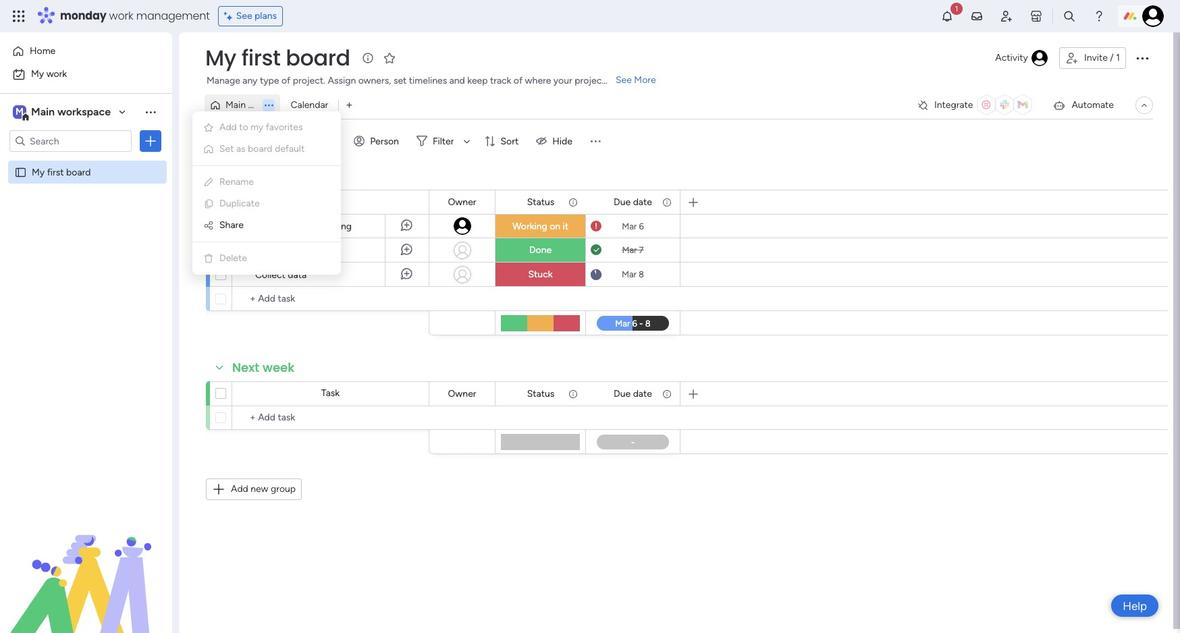 Task type: locate. For each thing, give the bounding box(es) containing it.
v2 overdue deadline image
[[591, 220, 602, 233]]

see left plans at the top
[[236, 10, 252, 22]]

status for second status field from the bottom of the page
[[527, 196, 555, 208]]

workspace options image
[[144, 105, 157, 119]]

week inside field
[[263, 359, 295, 376]]

0 vertical spatial + add task text field
[[239, 291, 423, 307]]

invite
[[1085, 52, 1108, 63]]

rename image
[[203, 177, 214, 188]]

1 vertical spatial status
[[527, 388, 555, 400]]

1 horizontal spatial options image
[[1135, 50, 1151, 66]]

notifications image
[[941, 9, 954, 23]]

on
[[550, 221, 561, 232]]

week right next
[[263, 359, 295, 376]]

filter
[[433, 135, 454, 147]]

board down search in workspace field
[[66, 166, 91, 178]]

1 vertical spatial date
[[633, 388, 652, 400]]

main right "workspace" 'icon'
[[31, 105, 55, 118]]

see for see plans
[[236, 10, 252, 22]]

add inside menu item
[[220, 122, 237, 133]]

0 horizontal spatial my first board
[[32, 166, 91, 178]]

set
[[394, 75, 407, 86]]

week for next week
[[263, 359, 295, 376]]

0 vertical spatial see
[[236, 10, 252, 22]]

Status field
[[524, 195, 558, 210], [524, 387, 558, 402]]

1 vertical spatial see
[[616, 74, 632, 86]]

first inside list box
[[47, 166, 64, 178]]

board inside menu item
[[248, 143, 273, 155]]

1 + add task text field from the top
[[239, 291, 423, 307]]

new task
[[210, 135, 250, 147]]

owner
[[448, 196, 477, 208], [448, 388, 477, 400]]

set left "as" at the top
[[220, 143, 234, 155]]

share
[[220, 220, 244, 231]]

1 vertical spatial + add task text field
[[239, 410, 423, 426]]

1 vertical spatial options image
[[187, 220, 199, 232]]

options image
[[1135, 50, 1151, 66], [187, 220, 199, 232]]

options image right 1
[[1135, 50, 1151, 66]]

Owner field
[[445, 195, 480, 210], [445, 387, 480, 402]]

stuck
[[529, 269, 553, 280]]

home option
[[8, 41, 164, 62]]

my first board up type
[[205, 43, 350, 73]]

0 vertical spatial options image
[[1135, 50, 1151, 66]]

my first board down search in workspace field
[[32, 166, 91, 178]]

2 owner from the top
[[448, 388, 477, 400]]

2 horizontal spatial board
[[286, 43, 350, 73]]

board for the public board image at left
[[66, 166, 91, 178]]

of
[[282, 75, 291, 86], [514, 75, 523, 86]]

0 vertical spatial board
[[286, 43, 350, 73]]

my inside list box
[[32, 166, 45, 178]]

person
[[370, 135, 399, 147]]

work inside 'option'
[[46, 68, 67, 80]]

first down search in workspace field
[[47, 166, 64, 178]]

7
[[639, 245, 644, 255]]

mar for working on it
[[622, 221, 637, 231]]

0 vertical spatial due date
[[614, 196, 652, 208]]

1 vertical spatial work
[[46, 68, 67, 80]]

Next week field
[[229, 359, 298, 377]]

date
[[633, 196, 652, 208], [633, 388, 652, 400]]

1 horizontal spatial board
[[248, 143, 273, 155]]

main inside "button"
[[226, 99, 246, 111]]

duplicate image
[[203, 199, 214, 209]]

main left table
[[226, 99, 246, 111]]

m
[[16, 106, 24, 118]]

2 + add task text field from the top
[[239, 410, 423, 426]]

0 vertical spatial work
[[109, 8, 133, 24]]

1 vertical spatial my first board
[[32, 166, 91, 178]]

work
[[109, 8, 133, 24], [46, 68, 67, 80]]

board right "as" at the top
[[248, 143, 273, 155]]

my down the home
[[31, 68, 44, 80]]

my
[[205, 43, 236, 73], [31, 68, 44, 80], [32, 166, 45, 178]]

1 due date from the top
[[614, 196, 652, 208]]

track
[[490, 75, 512, 86]]

mar 8
[[622, 270, 644, 280]]

set left up
[[255, 221, 270, 232]]

Due date field
[[611, 195, 656, 210], [611, 387, 656, 402]]

add to my favorites image
[[203, 122, 214, 133]]

add view image
[[347, 100, 352, 110]]

first
[[242, 43, 281, 73], [47, 166, 64, 178]]

set as board default
[[220, 143, 305, 155]]

week
[[260, 168, 292, 184], [263, 359, 295, 376]]

set for set as board default
[[220, 143, 234, 155]]

any
[[243, 75, 258, 86]]

1 due date field from the top
[[611, 195, 656, 210]]

my first board list box
[[0, 158, 172, 366]]

1 status from the top
[[527, 196, 555, 208]]

owner field for this week
[[445, 195, 480, 210]]

arrow down image
[[459, 133, 475, 149]]

0 vertical spatial set
[[220, 143, 234, 155]]

0 horizontal spatial options image
[[187, 220, 199, 232]]

1 vertical spatial status field
[[524, 387, 558, 402]]

help
[[1123, 599, 1148, 613]]

hide button
[[531, 130, 581, 152]]

delete
[[220, 253, 247, 264]]

my inside 'option'
[[31, 68, 44, 80]]

manage
[[207, 75, 240, 86]]

0 horizontal spatial main
[[31, 105, 55, 118]]

add to my favorites menu item
[[203, 120, 330, 136]]

main table button
[[205, 95, 281, 116]]

1 horizontal spatial first
[[242, 43, 281, 73]]

favorites
[[266, 122, 303, 133]]

automate
[[1072, 99, 1115, 111]]

my right the public board image at left
[[32, 166, 45, 178]]

0 vertical spatial status field
[[524, 195, 558, 210]]

1 of from the left
[[282, 75, 291, 86]]

week inside field
[[260, 168, 292, 184]]

my work
[[31, 68, 67, 80]]

1 horizontal spatial see
[[616, 74, 632, 86]]

monday
[[60, 8, 106, 24]]

see
[[236, 10, 252, 22], [616, 74, 632, 86]]

new task button
[[205, 130, 255, 152]]

0 horizontal spatial of
[[282, 75, 291, 86]]

0 vertical spatial add
[[220, 122, 237, 133]]

0 horizontal spatial set
[[220, 143, 234, 155]]

filter button
[[411, 130, 475, 152]]

1 horizontal spatial work
[[109, 8, 133, 24]]

1 horizontal spatial of
[[514, 75, 523, 86]]

1 vertical spatial due
[[614, 388, 631, 400]]

workspace image
[[13, 105, 26, 120]]

1 horizontal spatial set
[[255, 221, 270, 232]]

2 status from the top
[[527, 388, 555, 400]]

activity button
[[990, 47, 1054, 69]]

kendall parks image
[[1143, 5, 1165, 27]]

board up project.
[[286, 43, 350, 73]]

1 vertical spatial first
[[47, 166, 64, 178]]

collapse board header image
[[1140, 100, 1150, 111]]

owner for next week
[[448, 388, 477, 400]]

1 vertical spatial owner field
[[445, 387, 480, 402]]

add up new task
[[220, 122, 237, 133]]

due
[[614, 196, 631, 208], [614, 388, 631, 400]]

column information image for next week
[[568, 389, 579, 400]]

1 vertical spatial board
[[248, 143, 273, 155]]

1 vertical spatial add
[[231, 484, 248, 495]]

set inside menu item
[[220, 143, 234, 155]]

week down the set as board default menu item
[[260, 168, 292, 184]]

timelines
[[409, 75, 447, 86]]

project
[[575, 75, 606, 86]]

0 vertical spatial due date field
[[611, 195, 656, 210]]

0 vertical spatial date
[[633, 196, 652, 208]]

options image left share icon
[[187, 220, 199, 232]]

board inside list box
[[66, 166, 91, 178]]

column information image
[[662, 197, 673, 208], [568, 389, 579, 400], [662, 389, 673, 400]]

add for add new group
[[231, 484, 248, 495]]

0 vertical spatial week
[[260, 168, 292, 184]]

see inside the see plans button
[[236, 10, 252, 22]]

0 vertical spatial first
[[242, 43, 281, 73]]

1 vertical spatial due date field
[[611, 387, 656, 402]]

share image
[[203, 220, 214, 231]]

status
[[527, 196, 555, 208], [527, 388, 555, 400]]

0 vertical spatial status
[[527, 196, 555, 208]]

keep
[[468, 75, 488, 86]]

1 horizontal spatial main
[[226, 99, 246, 111]]

0 horizontal spatial work
[[46, 68, 67, 80]]

option
[[0, 160, 172, 162]]

0 vertical spatial due
[[614, 196, 631, 208]]

board
[[286, 43, 350, 73], [248, 143, 273, 155], [66, 166, 91, 178]]

lottie animation image
[[0, 497, 172, 634]]

0 horizontal spatial first
[[47, 166, 64, 178]]

first up type
[[242, 43, 281, 73]]

add to favorites image
[[383, 51, 396, 65]]

1 vertical spatial mar
[[622, 245, 637, 255]]

new
[[251, 484, 268, 495]]

calendar button
[[281, 95, 339, 116]]

1 horizontal spatial my first board
[[205, 43, 350, 73]]

person button
[[349, 130, 407, 152]]

your
[[554, 75, 573, 86]]

mar left 8
[[622, 270, 637, 280]]

show board description image
[[360, 51, 376, 65]]

2 due from the top
[[614, 388, 631, 400]]

add inside button
[[231, 484, 248, 495]]

1 owner from the top
[[448, 196, 477, 208]]

2 vertical spatial board
[[66, 166, 91, 178]]

delete menu item
[[203, 251, 330, 267]]

2 status field from the top
[[524, 387, 558, 402]]

column information image
[[568, 197, 579, 208]]

1 owner field from the top
[[445, 195, 480, 210]]

table
[[248, 99, 270, 111]]

update feed image
[[971, 9, 984, 23]]

menu
[[193, 111, 341, 275]]

2 date from the top
[[633, 388, 652, 400]]

options image
[[259, 101, 279, 109], [144, 134, 157, 148], [188, 233, 199, 267], [188, 258, 199, 291]]

0 horizontal spatial board
[[66, 166, 91, 178]]

add
[[220, 122, 237, 133], [231, 484, 248, 495]]

set
[[220, 143, 234, 155], [255, 221, 270, 232]]

+ Add task text field
[[239, 291, 423, 307], [239, 410, 423, 426]]

0 vertical spatial owner field
[[445, 195, 480, 210]]

monday work management
[[60, 8, 210, 24]]

status for 1st status field from the bottom of the page
[[527, 388, 555, 400]]

duplicate menu item
[[203, 196, 330, 212]]

see left more
[[616, 74, 632, 86]]

set as board default image
[[203, 144, 214, 155]]

see for see more
[[616, 74, 632, 86]]

1 image
[[951, 1, 963, 16]]

done
[[529, 245, 552, 256]]

mar for done
[[622, 245, 637, 255]]

options image inside main table "button"
[[259, 101, 279, 109]]

add to my favorites
[[220, 122, 303, 133]]

0 vertical spatial mar
[[622, 221, 637, 231]]

main inside workspace selection element
[[31, 105, 55, 118]]

add for add to my favorites
[[220, 122, 237, 133]]

2 owner field from the top
[[445, 387, 480, 402]]

1 due from the top
[[614, 196, 631, 208]]

due date
[[614, 196, 652, 208], [614, 388, 652, 400]]

select product image
[[12, 9, 26, 23]]

of right the track
[[514, 75, 523, 86]]

0 horizontal spatial see
[[236, 10, 252, 22]]

home link
[[8, 41, 164, 62]]

add left new
[[231, 484, 248, 495]]

of right type
[[282, 75, 291, 86]]

1 vertical spatial owner
[[448, 388, 477, 400]]

1 vertical spatial due date
[[614, 388, 652, 400]]

see inside 'see more' link
[[616, 74, 632, 86]]

work right monday
[[109, 8, 133, 24]]

work down the home
[[46, 68, 67, 80]]

duplicate
[[220, 198, 260, 209]]

+ add task text field down data
[[239, 291, 423, 307]]

0 vertical spatial owner
[[448, 196, 477, 208]]

delete image
[[203, 253, 214, 264]]

next week
[[232, 359, 295, 376]]

+ add task text field down task
[[239, 410, 423, 426]]

main table
[[226, 99, 270, 111]]

2 of from the left
[[514, 75, 523, 86]]

mar
[[622, 221, 637, 231], [622, 245, 637, 255], [622, 270, 637, 280]]

1 vertical spatial set
[[255, 221, 270, 232]]

mar left 7
[[622, 245, 637, 255]]

mar left 6 at the right of the page
[[622, 221, 637, 231]]

v2 search image
[[291, 134, 301, 149]]

mar 6
[[622, 221, 644, 231]]

1 vertical spatial week
[[263, 359, 295, 376]]



Task type: vqa. For each thing, say whether or not it's contained in the screenshot.
THE GANTT
no



Task type: describe. For each thing, give the bounding box(es) containing it.
task
[[232, 135, 250, 147]]

working
[[513, 221, 548, 232]]

1 status field from the top
[[524, 195, 558, 210]]

plans
[[255, 10, 277, 22]]

activity
[[996, 52, 1029, 63]]

add new group
[[231, 484, 296, 495]]

task
[[321, 388, 340, 399]]

2 due date field from the top
[[611, 387, 656, 402]]

this week
[[232, 168, 292, 184]]

my work option
[[8, 63, 164, 85]]

week for this week
[[260, 168, 292, 184]]

stands.
[[608, 75, 638, 86]]

mar 7
[[622, 245, 644, 255]]

1
[[1117, 52, 1121, 63]]

Search field
[[301, 132, 341, 151]]

owner field for next week
[[445, 387, 480, 402]]

new
[[210, 135, 230, 147]]

invite / 1
[[1085, 52, 1121, 63]]

rename menu item
[[203, 174, 330, 190]]

set for set up weekly meeting
[[255, 221, 270, 232]]

set up weekly meeting
[[255, 221, 352, 232]]

calendar
[[291, 99, 328, 111]]

see plans button
[[218, 6, 283, 26]]

data
[[288, 270, 307, 281]]

set as board default menu item
[[203, 141, 330, 157]]

This week field
[[229, 168, 296, 185]]

to
[[239, 122, 248, 133]]

weekly
[[285, 221, 315, 232]]

integrate
[[935, 99, 974, 111]]

automate button
[[1048, 95, 1120, 116]]

monday marketplace image
[[1030, 9, 1044, 23]]

menu containing add to my favorites
[[193, 111, 341, 275]]

board for set as board default image
[[248, 143, 273, 155]]

see plans
[[236, 10, 277, 22]]

owners,
[[358, 75, 391, 86]]

it
[[563, 221, 569, 232]]

hide
[[553, 135, 573, 147]]

My first board field
[[202, 43, 354, 73]]

2 vertical spatial mar
[[622, 270, 637, 280]]

column information image for this week
[[662, 197, 673, 208]]

owner for this week
[[448, 196, 477, 208]]

search everything image
[[1063, 9, 1077, 23]]

invite / 1 button
[[1060, 47, 1127, 69]]

0 vertical spatial my first board
[[205, 43, 350, 73]]

my
[[251, 122, 264, 133]]

Search in workspace field
[[28, 133, 113, 149]]

my work link
[[8, 63, 164, 85]]

my first board inside my first board list box
[[32, 166, 91, 178]]

up
[[272, 221, 283, 232]]

6
[[639, 221, 644, 231]]

where
[[525, 75, 551, 86]]

meeting
[[317, 221, 352, 232]]

main for main workspace
[[31, 105, 55, 118]]

2 due date from the top
[[614, 388, 652, 400]]

workspace selection element
[[13, 104, 113, 122]]

project.
[[293, 75, 326, 86]]

add new group button
[[206, 479, 302, 501]]

sort button
[[479, 130, 527, 152]]

collect
[[255, 270, 286, 281]]

help button
[[1112, 595, 1159, 617]]

as
[[236, 143, 246, 155]]

menu image
[[589, 134, 602, 148]]

collect data
[[255, 270, 307, 281]]

invite members image
[[1000, 9, 1014, 23]]

management
[[136, 8, 210, 24]]

this
[[232, 168, 257, 184]]

sort
[[501, 135, 519, 147]]

more
[[634, 74, 656, 86]]

my up manage
[[205, 43, 236, 73]]

/
[[1111, 52, 1114, 63]]

v2 done deadline image
[[591, 244, 602, 257]]

rename
[[220, 176, 254, 188]]

lottie animation element
[[0, 497, 172, 634]]

assign
[[328, 75, 356, 86]]

public board image
[[14, 165, 27, 178]]

and
[[450, 75, 465, 86]]

work for my
[[46, 68, 67, 80]]

manage any type of project. assign owners, set timelines and keep track of where your project stands.
[[207, 75, 638, 86]]

workspace
[[57, 105, 111, 118]]

main for main table
[[226, 99, 246, 111]]

group
[[271, 484, 296, 495]]

help image
[[1093, 9, 1106, 23]]

see more
[[616, 74, 656, 86]]

type
[[260, 75, 279, 86]]

next
[[232, 359, 259, 376]]

1 date from the top
[[633, 196, 652, 208]]

working on it
[[513, 221, 569, 232]]

work for monday
[[109, 8, 133, 24]]

integrate button
[[912, 91, 1043, 120]]

default
[[275, 143, 305, 155]]

see more link
[[615, 74, 658, 87]]

home
[[30, 45, 56, 57]]

8
[[639, 270, 644, 280]]

main workspace
[[31, 105, 111, 118]]



